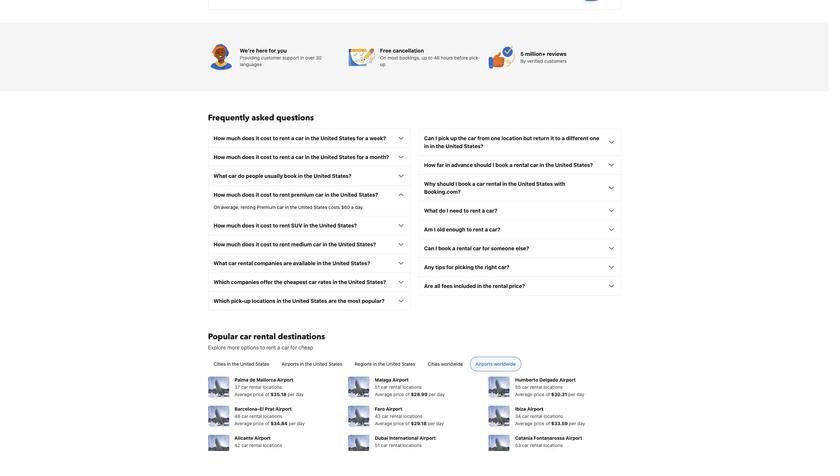 Task type: locate. For each thing, give the bounding box(es) containing it.
48 inside barcelona-el prat airport 48 car rental locations average price of $34.84 per day
[[235, 414, 241, 420]]

car inside faro airport 43 car rental locations average price of $29.18 per day
[[382, 414, 389, 420]]

companies inside what car rental companies are available in the united states? dropdown button
[[254, 261, 282, 267]]

pick-
[[470, 55, 481, 61], [231, 299, 244, 305]]

which
[[214, 280, 230, 286], [214, 299, 230, 305]]

how much does it cost to rent premium car in the united states?
[[214, 192, 378, 198]]

0 vertical spatial 48
[[434, 55, 440, 61]]

2 cities from the left
[[428, 362, 440, 367]]

do left people on the left of page
[[238, 173, 245, 179]]

0 horizontal spatial one
[[491, 136, 501, 142]]

are
[[284, 261, 292, 267], [329, 299, 337, 305]]

day right '$29.18'
[[437, 421, 444, 427]]

from
[[478, 136, 490, 142]]

book inside why should i book a car rental in the united states with booking.com?
[[459, 181, 472, 187]]

1 horizontal spatial most
[[388, 55, 399, 61]]

airports for airports in the united states
[[282, 362, 299, 367]]

day right the $30.31
[[577, 392, 585, 398]]

5 much from the top
[[227, 242, 241, 248]]

most left popular?
[[348, 299, 361, 305]]

i left pick
[[436, 136, 437, 142]]

$30.31
[[552, 392, 568, 398]]

why should i book a car rental in the united states with booking.com? button
[[425, 180, 616, 196]]

locations inside humberto delgado airport 55 car rental locations average price of $30.31 per day
[[544, 385, 563, 391]]

united inside dropdown button
[[314, 173, 331, 179]]

airport down '$29.18'
[[420, 436, 436, 442]]

book
[[496, 162, 509, 168], [284, 173, 297, 179], [459, 181, 472, 187], [439, 246, 451, 252]]

car? up someone
[[490, 227, 501, 233]]

palma de mallorca airport 37 car rental locations average price of $35.18 per day
[[235, 378, 304, 398]]

to right need
[[464, 208, 469, 214]]

the up malaga
[[378, 362, 385, 367]]

per right '$29.18'
[[428, 421, 435, 427]]

1 horizontal spatial worldwide
[[494, 362, 516, 367]]

airports
[[282, 362, 299, 367], [476, 362, 493, 367]]

the up what car rental companies are available in the united states? dropdown button
[[329, 242, 337, 248]]

car
[[296, 136, 304, 142], [468, 136, 477, 142], [296, 154, 304, 160], [531, 162, 539, 168], [229, 173, 237, 179], [477, 181, 485, 187], [316, 192, 324, 198], [277, 205, 284, 210], [313, 242, 322, 248], [473, 246, 482, 252], [229, 261, 237, 267], [309, 280, 317, 286], [240, 332, 252, 343], [282, 345, 289, 351], [241, 385, 248, 391], [381, 385, 388, 391], [522, 385, 529, 391], [242, 414, 249, 420], [382, 414, 389, 420], [523, 414, 529, 420], [242, 443, 248, 449], [381, 443, 388, 449], [523, 443, 529, 449]]

i inside why should i book a car rental in the united states with booking.com?
[[456, 181, 457, 187]]

2 much from the top
[[227, 154, 241, 160]]

of inside barcelona-el prat airport 48 car rental locations average price of $34.84 per day
[[265, 421, 270, 427]]

0 vertical spatial are
[[284, 261, 292, 267]]

pick
[[439, 136, 450, 142]]

4 much from the top
[[227, 223, 241, 229]]

rent right need
[[471, 208, 481, 214]]

most
[[388, 55, 399, 61], [348, 299, 361, 305]]

cheap
[[299, 345, 314, 351]]

rent inside popular car rental destinations explore more options to rent a car for cheap
[[267, 345, 276, 351]]

the right pick
[[459, 136, 467, 142]]

car? for what do i need to rent a car?
[[487, 208, 498, 214]]

1 vertical spatial are
[[329, 299, 337, 305]]

car inside what car do people usually book in the united states? dropdown button
[[229, 173, 237, 179]]

a left month?
[[366, 154, 369, 160]]

per right $33.59
[[570, 421, 577, 427]]

48 left the hours
[[434, 55, 440, 61]]

airport
[[277, 378, 294, 383], [393, 378, 409, 383], [560, 378, 576, 383], [276, 407, 292, 413], [386, 407, 403, 413], [528, 407, 544, 413], [255, 436, 271, 442], [420, 436, 436, 442], [566, 436, 583, 442]]

what for what car do people usually book in the united states?
[[214, 173, 227, 179]]

regions
[[355, 362, 372, 367]]

most down free
[[388, 55, 399, 61]]

2 does from the top
[[242, 154, 255, 160]]

worldwide
[[442, 362, 463, 367], [494, 362, 516, 367]]

$60
[[342, 205, 350, 210]]

popular car rental destinations explore more options to rent a car for cheap
[[208, 332, 325, 351]]

1 horizontal spatial should
[[474, 162, 492, 168]]

2 airports from the left
[[476, 362, 493, 367]]

rent
[[280, 136, 290, 142], [280, 154, 290, 160], [280, 192, 290, 198], [471, 208, 481, 214], [280, 223, 290, 229], [474, 227, 484, 233], [280, 242, 290, 248], [267, 345, 276, 351]]

here
[[256, 48, 268, 54]]

1 much from the top
[[227, 136, 241, 142]]

2 cost from the top
[[261, 154, 272, 160]]

can inside can i pick up the car from one location but return it to a different one in in the united states?
[[425, 136, 435, 142]]

1 does from the top
[[242, 136, 255, 142]]

how for how much does it cost to rent a car in the united states for a month?
[[214, 154, 225, 160]]

what
[[214, 173, 227, 179], [425, 208, 438, 214], [214, 261, 227, 267]]

cheap car rental at catania fontanarossa airport – cta image
[[489, 436, 510, 452]]

2 vertical spatial car?
[[499, 265, 510, 271]]

1 horizontal spatial do
[[439, 208, 446, 214]]

the down how far in advance should i book a rental car in the united states?
[[509, 181, 517, 187]]

0 horizontal spatial on
[[214, 205, 220, 210]]

available
[[293, 261, 316, 267]]

48 inside free cancellation on most bookings, up to 48 hours before pick- up
[[434, 55, 440, 61]]

do left need
[[439, 208, 446, 214]]

locations up $33.59
[[544, 414, 563, 420]]

rent right options
[[267, 345, 276, 351]]

i up booking.com?
[[456, 181, 457, 187]]

2 vertical spatial what
[[214, 261, 227, 267]]

cost inside how much does it cost to rent premium car in the united states? dropdown button
[[261, 192, 272, 198]]

a
[[291, 136, 294, 142], [366, 136, 369, 142], [562, 136, 565, 142], [291, 154, 294, 160], [366, 154, 369, 160], [510, 162, 513, 168], [473, 181, 476, 187], [351, 205, 354, 210], [482, 208, 485, 214], [485, 227, 488, 233], [453, 246, 456, 252], [278, 345, 280, 351]]

average down 55
[[516, 392, 533, 398]]

airports in the united states button
[[276, 358, 348, 372]]

a down destinations
[[278, 345, 280, 351]]

states inside 'button'
[[256, 362, 269, 367]]

2 51 from the top
[[375, 443, 380, 449]]

offer
[[261, 280, 273, 286]]

0 horizontal spatial most
[[348, 299, 361, 305]]

for right tips
[[447, 265, 454, 271]]

cost down premium
[[261, 223, 272, 229]]

cost up premium
[[261, 192, 272, 198]]

airport right alicante
[[255, 436, 271, 442]]

support
[[283, 55, 299, 61]]

car inside alicante airport 42 car rental locations
[[242, 443, 248, 449]]

cities in the united states button
[[208, 358, 275, 372]]

rental inside alicante airport 42 car rental locations
[[250, 443, 262, 449]]

rental inside 'dropdown button'
[[514, 162, 529, 168]]

5 cost from the top
[[261, 242, 272, 248]]

average
[[235, 392, 252, 398], [375, 392, 392, 398], [516, 392, 533, 398], [235, 421, 252, 427], [375, 421, 392, 427], [516, 421, 533, 427]]

what do i need to rent a car? button
[[425, 207, 616, 215]]

to right options
[[260, 345, 265, 351]]

to inside popular car rental destinations explore more options to rent a car for cheap
[[260, 345, 265, 351]]

i up why should i book a car rental in the united states with booking.com?
[[493, 162, 495, 168]]

locations inside dubai international airport 51 car rental locations
[[403, 443, 422, 449]]

on
[[380, 55, 387, 61], [214, 205, 220, 210]]

1 horizontal spatial airports
[[476, 362, 493, 367]]

airport down $33.59
[[566, 436, 583, 442]]

price up international
[[394, 421, 404, 427]]

car inside can i pick up the car from one location but return it to a different one in in the united states?
[[468, 136, 477, 142]]

cancellation
[[393, 48, 424, 54]]

companies left offer
[[231, 280, 259, 286]]

much for how much does it cost to rent a car in the united states for a month?
[[227, 154, 241, 160]]

how much does it cost to rent a car in the united states for a week?
[[214, 136, 386, 142]]

worldwide for cities worldwide
[[442, 362, 463, 367]]

average down 37
[[235, 392, 252, 398]]

0 horizontal spatial cities
[[214, 362, 226, 367]]

a inside can i pick up the car from one location but return it to a different one in in the united states?
[[562, 136, 565, 142]]

1 can from the top
[[425, 136, 435, 142]]

1 vertical spatial pick-
[[231, 299, 244, 305]]

cost for how much does it cost to rent premium car in the united states?
[[261, 192, 272, 198]]

1 horizontal spatial one
[[590, 136, 600, 142]]

car inside the how much does it cost to rent medium car in the united states? 'dropdown button'
[[313, 242, 322, 248]]

worldwide for airports worldwide
[[494, 362, 516, 367]]

average,
[[221, 205, 240, 210]]

how much does it cost to rent a car in the united states for a week? button
[[214, 135, 405, 143]]

it inside can i pick up the car from one location but return it to a different one in in the united states?
[[551, 136, 554, 142]]

4 cost from the top
[[261, 223, 272, 229]]

airport inside faro airport 43 car rental locations average price of $29.18 per day
[[386, 407, 403, 413]]

we're
[[240, 48, 255, 54]]

to inside can i pick up the car from one location but return it to a different one in in the united states?
[[556, 136, 561, 142]]

0 horizontal spatial do
[[238, 173, 245, 179]]

should inside why should i book a car rental in the united states with booking.com?
[[437, 181, 455, 187]]

locations down prat
[[263, 414, 283, 420]]

in inside dropdown button
[[317, 261, 322, 267]]

rental inside malaga airport 51 car rental locations average price of $28.99 per day
[[389, 385, 402, 391]]

price inside humberto delgado airport 55 car rental locations average price of $30.31 per day
[[534, 392, 545, 398]]

locations inside alicante airport 42 car rental locations
[[263, 443, 282, 449]]

1 cost from the top
[[261, 136, 272, 142]]

locations inside malaga airport 51 car rental locations average price of $28.99 per day
[[403, 385, 422, 391]]

2 can from the top
[[425, 246, 435, 252]]

0 vertical spatial car?
[[487, 208, 498, 214]]

1 vertical spatial do
[[439, 208, 446, 214]]

the up rates on the bottom of page
[[323, 261, 331, 267]]

airports worldwide
[[476, 362, 516, 367]]

which for which pick-up locations in the united states are the most popular?
[[214, 299, 230, 305]]

0 vertical spatial most
[[388, 55, 399, 61]]

1 vertical spatial companies
[[231, 280, 259, 286]]

cheap car rental at barcelona-el prat airport – bcn image
[[208, 407, 229, 428]]

locations inside ibiza airport 34 car rental locations average price of $33.59 per day
[[544, 414, 563, 420]]

a down why should i book a car rental in the united states with booking.com?
[[482, 208, 485, 214]]

how much does it cost to rent premium car in the united states? button
[[214, 191, 405, 199]]

the right suv
[[310, 223, 318, 229]]

0 vertical spatial companies
[[254, 261, 282, 267]]

how much does it cost to rent suv in the united states? button
[[214, 222, 405, 230]]

1 horizontal spatial cities
[[428, 362, 440, 367]]

37
[[235, 385, 240, 391]]

renting
[[241, 205, 256, 210]]

locations inside catania fontanarossa airport 53 car rental locations
[[544, 443, 563, 449]]

for left month?
[[357, 154, 364, 160]]

average inside humberto delgado airport 55 car rental locations average price of $30.31 per day
[[516, 392, 533, 398]]

per right the $35.18
[[288, 392, 295, 398]]

to inside free cancellation on most bookings, up to 48 hours before pick- up
[[429, 55, 433, 61]]

de
[[250, 378, 255, 383]]

book up why should i book a car rental in the united states with booking.com?
[[496, 162, 509, 168]]

average down malaga
[[375, 392, 392, 398]]

popular
[[208, 332, 238, 343]]

0 horizontal spatial worldwide
[[442, 362, 463, 367]]

the inside what car rental companies are available in the united states? dropdown button
[[323, 261, 331, 267]]

to down asked
[[273, 136, 278, 142]]

of inside palma de mallorca airport 37 car rental locations average price of $35.18 per day
[[265, 392, 270, 398]]

4 does from the top
[[242, 223, 255, 229]]

the inside any tips for picking the right car? dropdown button
[[475, 265, 484, 271]]

day right '$28.99' on the bottom of page
[[437, 392, 445, 398]]

per inside humberto delgado airport 55 car rental locations average price of $30.31 per day
[[569, 392, 576, 398]]

states left week?
[[339, 136, 356, 142]]

the down cheapest
[[283, 299, 291, 305]]

locations
[[252, 299, 276, 305], [263, 385, 282, 391], [403, 385, 422, 391], [544, 385, 563, 391], [263, 414, 283, 420], [404, 414, 423, 420], [544, 414, 563, 420], [263, 443, 282, 449], [403, 443, 422, 449], [544, 443, 563, 449]]

per right $34.84
[[289, 421, 296, 427]]

price down el
[[253, 421, 264, 427]]

0 vertical spatial can
[[425, 136, 435, 142]]

0 vertical spatial on
[[380, 55, 387, 61]]

0 vertical spatial which
[[214, 280, 230, 286]]

popular?
[[362, 299, 385, 305]]

it for how much does it cost to rent a car in the united states for a month?
[[256, 154, 259, 160]]

30
[[316, 55, 322, 61]]

2 worldwide from the left
[[494, 362, 516, 367]]

the inside how much does it cost to rent a car in the united states for a month? dropdown button
[[311, 154, 320, 160]]

book right the usually
[[284, 173, 297, 179]]

book down 'advance'
[[459, 181, 472, 187]]

can i book a rental car for someone else?
[[425, 246, 530, 252]]

price down delgado
[[534, 392, 545, 398]]

0 horizontal spatial are
[[284, 261, 292, 267]]

1 airports from the left
[[282, 362, 299, 367]]

day right the $35.18
[[296, 392, 304, 398]]

states? inside dropdown button
[[351, 261, 371, 267]]

1 horizontal spatial pick-
[[470, 55, 481, 61]]

states up mallorca at the bottom of the page
[[256, 362, 269, 367]]

barcelona-el prat airport 48 car rental locations average price of $34.84 per day
[[235, 407, 305, 427]]

1 worldwide from the left
[[442, 362, 463, 367]]

$29.18
[[411, 421, 427, 427]]

united inside why should i book a car rental in the united states with booking.com?
[[518, 181, 535, 187]]

1 vertical spatial can
[[425, 246, 435, 252]]

airport inside malaga airport 51 car rental locations average price of $28.99 per day
[[393, 378, 409, 383]]

verified
[[528, 58, 544, 64]]

cost inside how much does it cost to rent a car in the united states for a week? dropdown button
[[261, 136, 272, 142]]

are down rates on the bottom of page
[[329, 299, 337, 305]]

3 does from the top
[[242, 192, 255, 198]]

cities for cities in the united states
[[214, 362, 226, 367]]

of left the $30.31
[[546, 392, 550, 398]]

what car do people usually book in the united states? button
[[214, 172, 405, 180]]

locations inside faro airport 43 car rental locations average price of $29.18 per day
[[404, 414, 423, 420]]

does for how much does it cost to rent medium car in the united states?
[[242, 242, 255, 248]]

what inside dropdown button
[[214, 173, 227, 179]]

car? down why should i book a car rental in the united states with booking.com?
[[487, 208, 498, 214]]

car? right right
[[499, 265, 510, 271]]

the right offer
[[274, 280, 283, 286]]

0 vertical spatial should
[[474, 162, 492, 168]]

1 vertical spatial most
[[348, 299, 361, 305]]

car?
[[487, 208, 498, 214], [490, 227, 501, 233], [499, 265, 510, 271]]

2 one from the left
[[590, 136, 600, 142]]

0 vertical spatial do
[[238, 173, 245, 179]]

it
[[256, 136, 259, 142], [551, 136, 554, 142], [256, 154, 259, 160], [256, 192, 259, 198], [256, 223, 259, 229], [256, 242, 259, 248]]

companies inside which companies offer the cheapest car rates  in the united states? dropdown button
[[231, 280, 259, 286]]

day right $33.59
[[578, 421, 586, 427]]

a down 'advance'
[[473, 181, 476, 187]]

cities inside 'button'
[[214, 362, 226, 367]]

to left the hours
[[429, 55, 433, 61]]

the inside how much does it cost to rent suv in the united states? dropdown button
[[310, 223, 318, 229]]

1 horizontal spatial on
[[380, 55, 387, 61]]

united inside can i pick up the car from one location but return it to a different one in in the united states?
[[446, 144, 463, 149]]

0 horizontal spatial should
[[437, 181, 455, 187]]

i left need
[[447, 208, 449, 214]]

1 vertical spatial what
[[425, 208, 438, 214]]

how for how much does it cost to rent medium car in the united states?
[[214, 242, 225, 248]]

a right $60
[[351, 205, 354, 210]]

humberto delgado airport 55 car rental locations average price of $30.31 per day
[[516, 378, 585, 398]]

3 cost from the top
[[261, 192, 272, 198]]

customers
[[545, 58, 567, 64]]

rental inside humberto delgado airport 55 car rental locations average price of $30.31 per day
[[531, 385, 543, 391]]

1 horizontal spatial are
[[329, 299, 337, 305]]

5 does from the top
[[242, 242, 255, 248]]

million+
[[526, 51, 546, 57]]

on left 'average,'
[[214, 205, 220, 210]]

0 horizontal spatial airports
[[282, 362, 299, 367]]

$35.18
[[271, 392, 287, 398]]

day inside malaga airport 51 car rental locations average price of $28.99 per day
[[437, 392, 445, 398]]

a left different
[[562, 136, 565, 142]]

0 vertical spatial 51
[[375, 385, 380, 391]]

car inside which companies offer the cheapest car rates  in the united states? dropdown button
[[309, 280, 317, 286]]

worldwide inside cities worldwide button
[[442, 362, 463, 367]]

cost down the how much does it cost to rent suv in the united states?
[[261, 242, 272, 248]]

rent up what car do people usually book in the united states? on the left top of page
[[280, 154, 290, 160]]

airport right ibiza
[[528, 407, 544, 413]]

how for how far in advance should i book a rental car in the united states?
[[425, 162, 436, 168]]

how inside how far in advance should i book a rental car in the united states? 'dropdown button'
[[425, 162, 436, 168]]

free cancellation on most bookings, up to 48 hours before pick- up
[[380, 48, 481, 67]]

but
[[524, 136, 532, 142]]

over
[[306, 55, 315, 61]]

for up customer
[[269, 48, 276, 54]]

malaga
[[375, 378, 392, 383]]

0 horizontal spatial pick-
[[231, 299, 244, 305]]

1 vertical spatial 48
[[235, 414, 241, 420]]

pick- inside free cancellation on most bookings, up to 48 hours before pick- up
[[470, 55, 481, 61]]

day inside palma de mallorca airport 37 car rental locations average price of $35.18 per day
[[296, 392, 304, 398]]

of inside ibiza airport 34 car rental locations average price of $33.59 per day
[[546, 421, 550, 427]]

1 51 from the top
[[375, 385, 380, 391]]

which for which companies offer the cheapest car rates  in the united states?
[[214, 280, 230, 286]]

united
[[321, 136, 338, 142], [446, 144, 463, 149], [321, 154, 338, 160], [556, 162, 573, 168], [314, 173, 331, 179], [518, 181, 535, 187], [341, 192, 358, 198], [298, 205, 313, 210], [319, 223, 336, 229], [339, 242, 356, 248], [333, 261, 350, 267], [349, 280, 366, 286], [292, 299, 310, 305], [240, 362, 254, 367], [313, 362, 328, 367], [387, 362, 401, 367]]

51 inside malaga airport 51 car rental locations average price of $28.99 per day
[[375, 385, 380, 391]]

0 horizontal spatial 48
[[235, 414, 241, 420]]

medium
[[291, 242, 312, 248]]

states?
[[464, 144, 484, 149], [574, 162, 593, 168], [332, 173, 352, 179], [359, 192, 378, 198], [338, 223, 357, 229], [357, 242, 376, 248], [351, 261, 371, 267], [367, 280, 386, 286]]

does for how much does it cost to rent premium car in the united states?
[[242, 192, 255, 198]]

the inside how far in advance should i book a rental car in the united states? 'dropdown button'
[[546, 162, 554, 168]]

locations down delgado
[[544, 385, 563, 391]]

what for what car rental companies are available in the united states?
[[214, 261, 227, 267]]

to inside 'dropdown button'
[[273, 242, 278, 248]]

i
[[436, 136, 437, 142], [493, 162, 495, 168], [456, 181, 457, 187], [447, 208, 449, 214], [434, 227, 436, 233], [436, 246, 437, 252]]

should inside 'dropdown button'
[[474, 162, 492, 168]]

48 down barcelona-
[[235, 414, 241, 420]]

airports inside button
[[282, 362, 299, 367]]

cost inside how much does it cost to rent suv in the united states? dropdown button
[[261, 223, 272, 229]]

the down return
[[546, 162, 554, 168]]

locations inside barcelona-el prat airport 48 car rental locations average price of $34.84 per day
[[263, 414, 283, 420]]

per right '$28.99' on the bottom of page
[[429, 392, 436, 398]]

does inside 'dropdown button'
[[242, 242, 255, 248]]

1 horizontal spatial 48
[[434, 55, 440, 61]]

3 much from the top
[[227, 192, 241, 198]]

much for how much does it cost to rent premium car in the united states?
[[227, 192, 241, 198]]

airport up the $30.31
[[560, 378, 576, 383]]

does
[[242, 136, 255, 142], [242, 154, 255, 160], [242, 192, 255, 198], [242, 223, 255, 229], [242, 242, 255, 248]]

cost up the usually
[[261, 154, 272, 160]]

rental inside palma de mallorca airport 37 car rental locations average price of $35.18 per day
[[249, 385, 262, 391]]

of left $33.59
[[546, 421, 550, 427]]

0 vertical spatial what
[[214, 173, 227, 179]]

providing
[[240, 55, 260, 61]]

states? inside can i pick up the car from one location but return it to a different one in in the united states?
[[464, 144, 484, 149]]

0 vertical spatial pick-
[[470, 55, 481, 61]]

per right the $30.31
[[569, 392, 576, 398]]

locations down $34.84
[[263, 443, 282, 449]]

a inside why should i book a car rental in the united states with booking.com?
[[473, 181, 476, 187]]

airport right faro
[[386, 407, 403, 413]]

what for what do i need to rent a car?
[[425, 208, 438, 214]]

1 cities from the left
[[214, 362, 226, 367]]

2 which from the top
[[214, 299, 230, 305]]

the down right
[[484, 284, 492, 290]]

1 vertical spatial car?
[[490, 227, 501, 233]]

cost inside the how much does it cost to rent medium car in the united states? 'dropdown button'
[[261, 242, 272, 248]]

old
[[437, 227, 445, 233]]

it for how much does it cost to rent premium car in the united states?
[[256, 192, 259, 198]]

1 which from the top
[[214, 280, 230, 286]]

faro airport 43 car rental locations average price of $29.18 per day
[[375, 407, 444, 427]]

month?
[[370, 154, 389, 160]]

dubai
[[375, 436, 388, 442]]

1 vertical spatial which
[[214, 299, 230, 305]]

can for can i pick up the car from one location but return it to a different one in in the united states?
[[425, 136, 435, 142]]

to up the usually
[[273, 154, 278, 160]]

i up tips
[[436, 246, 437, 252]]

tab list
[[203, 358, 627, 372]]

different
[[567, 136, 589, 142]]

to right return
[[556, 136, 561, 142]]

locations down international
[[403, 443, 422, 449]]

cheap car rental at humberto delgado airport – lis image
[[489, 377, 510, 399]]

1 vertical spatial should
[[437, 181, 455, 187]]

does for how much does it cost to rent a car in the united states for a month?
[[242, 154, 255, 160]]

airport right malaga
[[393, 378, 409, 383]]

frequently asked questions
[[208, 113, 314, 124]]

most inside free cancellation on most bookings, up to 48 hours before pick- up
[[388, 55, 399, 61]]

catania
[[516, 436, 533, 442]]

cheap car rental at alicante airport – alc image
[[208, 436, 229, 452]]

1 vertical spatial 51
[[375, 443, 380, 449]]

the down more
[[232, 362, 239, 367]]

how much does it cost to rent medium car in the united states? button
[[214, 241, 405, 249]]

the inside how much does it cost to rent a car in the united states for a week? dropdown button
[[311, 136, 320, 142]]

rental inside dubai international airport 51 car rental locations
[[389, 443, 402, 449]]

airports in the united states
[[282, 362, 342, 367]]

rent up "on average, renting premium car in the united states costs $60 a day." on the left top of the page
[[280, 192, 290, 198]]



Task type: describe. For each thing, give the bounding box(es) containing it.
rental inside catania fontanarossa airport 53 car rental locations
[[531, 443, 543, 449]]

else?
[[516, 246, 530, 252]]

much for how much does it cost to rent suv in the united states?
[[227, 223, 241, 229]]

price inside barcelona-el prat airport 48 car rental locations average price of $34.84 per day
[[253, 421, 264, 427]]

car inside how much does it cost to rent a car in the united states for a week? dropdown button
[[296, 136, 304, 142]]

rental inside ibiza airport 34 car rental locations average price of $33.59 per day
[[531, 414, 543, 420]]

states down rates on the bottom of page
[[311, 299, 327, 305]]

of inside malaga airport 51 car rental locations average price of $28.99 per day
[[406, 392, 410, 398]]

destinations
[[278, 332, 325, 343]]

am i old enough to rent a car?
[[425, 227, 501, 233]]

a inside 'dropdown button'
[[510, 162, 513, 168]]

need
[[450, 208, 463, 214]]

i inside dropdown button
[[447, 208, 449, 214]]

states left month?
[[339, 154, 356, 160]]

states? inside dropdown button
[[332, 173, 352, 179]]

day inside barcelona-el prat airport 48 car rental locations average price of $34.84 per day
[[297, 421, 305, 427]]

with
[[555, 181, 566, 187]]

are inside dropdown button
[[284, 261, 292, 267]]

it for how much does it cost to rent suv in the united states?
[[256, 223, 259, 229]]

car inside humberto delgado airport 55 car rental locations average price of $30.31 per day
[[522, 385, 529, 391]]

cheap car rental at palma de mallorca airport – pmi image
[[208, 377, 229, 399]]

in inside dropdown button
[[298, 173, 303, 179]]

car? for am i old enough to rent a car?
[[490, 227, 501, 233]]

dubai international airport 51 car rental locations
[[375, 436, 436, 449]]

the down pick
[[436, 144, 445, 149]]

5 million+ reviews by verified customers
[[521, 51, 567, 64]]

per inside palma de mallorca airport 37 car rental locations average price of $35.18 per day
[[288, 392, 295, 398]]

why should i book a car rental in the united states with booking.com?
[[425, 181, 566, 195]]

the down 'how much does it cost to rent premium car in the united states?'
[[290, 205, 297, 210]]

states up malaga airport 51 car rental locations average price of $28.99 per day
[[402, 362, 416, 367]]

cheap car rental at dubai international airport – dxb image
[[349, 436, 370, 452]]

pick- inside dropdown button
[[231, 299, 244, 305]]

how for how much does it cost to rent a car in the united states for a week?
[[214, 136, 225, 142]]

rental inside dropdown button
[[238, 261, 253, 267]]

of inside humberto delgado airport 55 car rental locations average price of $30.31 per day
[[546, 392, 550, 398]]

the inside why should i book a car rental in the united states with booking.com?
[[509, 181, 517, 187]]

alicante
[[235, 436, 253, 442]]

are inside dropdown button
[[329, 299, 337, 305]]

how far in advance should i book a rental car in the united states? button
[[425, 161, 616, 169]]

do inside dropdown button
[[238, 173, 245, 179]]

cost for how much does it cost to rent a car in the united states for a month?
[[261, 154, 272, 160]]

states left costs
[[314, 205, 327, 210]]

5
[[521, 51, 524, 57]]

airport inside barcelona-el prat airport 48 car rental locations average price of $34.84 per day
[[276, 407, 292, 413]]

week?
[[370, 136, 386, 142]]

customer
[[261, 55, 281, 61]]

cities for cities worldwide
[[428, 362, 440, 367]]

can i pick up the car from one location but return it to a different one in in the united states?
[[425, 136, 600, 149]]

it for how much does it cost to rent medium car in the united states?
[[256, 242, 259, 248]]

price?
[[509, 284, 525, 290]]

how much does it cost to rent medium car in the united states?
[[214, 242, 376, 248]]

does for how much does it cost to rent a car in the united states for a week?
[[242, 136, 255, 142]]

can i pick up the car from one location but return it to a different one in in the united states? button
[[425, 135, 616, 150]]

how much does it cost to rent suv in the united states?
[[214, 223, 357, 229]]

more
[[227, 345, 240, 351]]

does for how much does it cost to rent suv in the united states?
[[242, 223, 255, 229]]

free
[[380, 48, 392, 54]]

what car rental companies are available in the united states? button
[[214, 260, 405, 268]]

ibiza airport 34 car rental locations average price of $33.59 per day
[[516, 407, 586, 427]]

1 one from the left
[[491, 136, 501, 142]]

tab list containing cities in the united states
[[203, 358, 627, 372]]

most inside dropdown button
[[348, 299, 361, 305]]

costs
[[329, 205, 340, 210]]

usually
[[265, 173, 283, 179]]

rental inside faro airport 43 car rental locations average price of $29.18 per day
[[390, 414, 402, 420]]

regions in the united states button
[[349, 358, 421, 372]]

rates
[[318, 280, 332, 286]]

cost for how much does it cost to rent medium car in the united states?
[[261, 242, 272, 248]]

much for how much does it cost to rent medium car in the united states?
[[227, 242, 241, 248]]

i inside can i pick up the car from one location but return it to a different one in in the united states?
[[436, 136, 437, 142]]

am
[[425, 227, 433, 233]]

a inside dropdown button
[[482, 208, 485, 214]]

airport inside catania fontanarossa airport 53 car rental locations
[[566, 436, 583, 442]]

in inside 'button'
[[227, 362, 231, 367]]

the inside the how much does it cost to rent medium car in the united states? 'dropdown button'
[[329, 242, 337, 248]]

in inside why should i book a car rental in the united states with booking.com?
[[503, 181, 507, 187]]

rent inside dropdown button
[[471, 208, 481, 214]]

car inside ibiza airport 34 car rental locations average price of $33.59 per day
[[523, 414, 529, 420]]

for inside we're here for you providing customer support in over 30 languages
[[269, 48, 276, 54]]

car inside malaga airport 51 car rental locations average price of $28.99 per day
[[381, 385, 388, 391]]

how for how much does it cost to rent suv in the united states?
[[214, 223, 225, 229]]

hours
[[441, 55, 453, 61]]

of inside faro airport 43 car rental locations average price of $29.18 per day
[[406, 421, 410, 427]]

to up premium
[[273, 192, 278, 198]]

the inside what car do people usually book in the united states? dropdown button
[[304, 173, 313, 179]]

options
[[241, 345, 259, 351]]

palma
[[235, 378, 249, 383]]

to inside dropdown button
[[464, 208, 469, 214]]

per inside ibiza airport 34 car rental locations average price of $33.59 per day
[[570, 421, 577, 427]]

a down questions
[[291, 136, 294, 142]]

el
[[260, 407, 264, 413]]

faro
[[375, 407, 385, 413]]

the inside cities in the united states 'button'
[[232, 362, 239, 367]]

far
[[437, 162, 444, 168]]

car inside how much does it cost to rent premium car in the united states? dropdown button
[[316, 192, 324, 198]]

someone
[[491, 246, 515, 252]]

we're here for you image
[[208, 44, 235, 71]]

reviews
[[547, 51, 567, 57]]

i left "old"
[[434, 227, 436, 233]]

suv
[[291, 223, 303, 229]]

questions
[[277, 113, 314, 124]]

what car rental companies are available in the united states?
[[214, 261, 371, 267]]

asked
[[252, 113, 275, 124]]

rent left suv
[[280, 223, 290, 229]]

can for can i book a rental car for someone else?
[[425, 246, 435, 252]]

up inside can i pick up the car from one location but return it to a different one in in the united states?
[[451, 136, 457, 142]]

we're here for you providing customer support in over 30 languages
[[240, 48, 322, 67]]

1 vertical spatial on
[[214, 205, 220, 210]]

any tips for picking the right car?
[[425, 265, 510, 271]]

the right rates on the bottom of page
[[339, 280, 347, 286]]

car inside can i book a rental car for someone else? dropdown button
[[473, 246, 482, 252]]

which pick-up locations in the united states are the most popular?
[[214, 299, 385, 305]]

book down "old"
[[439, 246, 451, 252]]

fontanarossa
[[534, 436, 565, 442]]

a down how much does it cost to rent a car in the united states for a week?
[[291, 154, 294, 160]]

any
[[425, 265, 434, 271]]

cheap car rental at malaga airport – agp image
[[349, 377, 370, 399]]

cheap car rental at faro airport – fao image
[[349, 407, 370, 428]]

how far in advance should i book a rental car in the united states?
[[425, 162, 593, 168]]

tips
[[436, 265, 445, 271]]

book inside dropdown button
[[284, 173, 297, 179]]

how for how much does it cost to rent premium car in the united states?
[[214, 192, 225, 198]]

for left someone
[[483, 246, 490, 252]]

airport inside ibiza airport 34 car rental locations average price of $33.59 per day
[[528, 407, 544, 413]]

prat
[[265, 407, 275, 413]]

ibiza
[[516, 407, 527, 413]]

airport inside humberto delgado airport 55 car rental locations average price of $30.31 per day
[[560, 378, 576, 383]]

for left week?
[[357, 136, 364, 142]]

average inside faro airport 43 car rental locations average price of $29.18 per day
[[375, 421, 392, 427]]

alicante airport 42 car rental locations
[[235, 436, 282, 449]]

airport inside dubai international airport 51 car rental locations
[[420, 436, 436, 442]]

am i old enough to rent a car? button
[[425, 226, 616, 234]]

the left popular?
[[338, 299, 347, 305]]

$33.59
[[552, 421, 568, 427]]

cost for how much does it cost to rent a car in the united states for a week?
[[261, 136, 272, 142]]

locations inside dropdown button
[[252, 299, 276, 305]]

per inside malaga airport 51 car rental locations average price of $28.99 per day
[[429, 392, 436, 398]]

humberto
[[516, 378, 539, 383]]

car inside dubai international airport 51 car rental locations
[[381, 443, 388, 449]]

delgado
[[540, 378, 559, 383]]

a down the enough
[[453, 246, 456, 252]]

right
[[485, 265, 497, 271]]

car inside how far in advance should i book a rental car in the united states? 'dropdown button'
[[531, 162, 539, 168]]

states left regions
[[329, 362, 342, 367]]

average inside ibiza airport 34 car rental locations average price of $33.59 per day
[[516, 421, 533, 427]]

51 inside dubai international airport 51 car rental locations
[[375, 443, 380, 449]]

are all fees included in the rental price?
[[425, 284, 525, 290]]

cost for how much does it cost to rent suv in the united states?
[[261, 223, 272, 229]]

can i book a rental car for someone else? button
[[425, 245, 616, 253]]

average inside palma de mallorca airport 37 car rental locations average price of $35.18 per day
[[235, 392, 252, 398]]

cheap car rental at ibiza airport – ibz image
[[489, 407, 510, 428]]

day.
[[355, 205, 364, 210]]

car inside palma de mallorca airport 37 car rental locations average price of $35.18 per day
[[241, 385, 248, 391]]

book inside 'dropdown button'
[[496, 162, 509, 168]]

day inside ibiza airport 34 car rental locations average price of $33.59 per day
[[578, 421, 586, 427]]

are
[[425, 284, 434, 290]]

it for how much does it cost to rent a car in the united states for a week?
[[256, 136, 259, 142]]

which companies offer the cheapest car rates  in the united states?
[[214, 280, 386, 286]]

rental inside barcelona-el prat airport 48 car rental locations average price of $34.84 per day
[[250, 414, 262, 420]]

united inside dropdown button
[[333, 261, 350, 267]]

premium
[[291, 192, 314, 198]]

average inside barcelona-el prat airport 48 car rental locations average price of $34.84 per day
[[235, 421, 252, 427]]

price inside palma de mallorca airport 37 car rental locations average price of $35.18 per day
[[253, 392, 264, 398]]

to down premium
[[273, 223, 278, 229]]

$28.99
[[411, 392, 428, 398]]

united inside 'button'
[[240, 362, 254, 367]]

average inside malaga airport 51 car rental locations average price of $28.99 per day
[[375, 392, 392, 398]]

per inside faro airport 43 car rental locations average price of $29.18 per day
[[428, 421, 435, 427]]

rent up can i book a rental car for someone else? at the right bottom of the page
[[474, 227, 484, 233]]

mallorca
[[257, 378, 276, 383]]

how much does it cost to rent a car in the united states for a month? button
[[214, 153, 405, 161]]

the inside airports in the united states button
[[305, 362, 312, 367]]

a inside popular car rental destinations explore more options to rent a car for cheap
[[278, 345, 280, 351]]

to right the enough
[[467, 227, 472, 233]]

why
[[425, 181, 436, 187]]

airports for airports worldwide
[[476, 362, 493, 367]]

the inside the are all fees included in the rental price? dropdown button
[[484, 284, 492, 290]]

free cancellation image
[[349, 44, 375, 71]]

34
[[516, 414, 521, 420]]

booking.com?
[[425, 189, 461, 195]]

catania fontanarossa airport 53 car rental locations
[[516, 436, 583, 449]]

picking
[[455, 265, 474, 271]]

do inside dropdown button
[[439, 208, 446, 214]]

a up can i book a rental car for someone else? at the right bottom of the page
[[485, 227, 488, 233]]

what do i need to rent a car?
[[425, 208, 498, 214]]

car inside catania fontanarossa airport 53 car rental locations
[[523, 443, 529, 449]]

per inside barcelona-el prat airport 48 car rental locations average price of $34.84 per day
[[289, 421, 296, 427]]

barcelona-
[[235, 407, 260, 413]]

car inside why should i book a car rental in the united states with booking.com?
[[477, 181, 485, 187]]

much for how much does it cost to rent a car in the united states for a week?
[[227, 136, 241, 142]]

states inside why should i book a car rental in the united states with booking.com?
[[537, 181, 553, 187]]

a left week?
[[366, 136, 369, 142]]

rent down questions
[[280, 136, 290, 142]]

43
[[375, 414, 381, 420]]

which companies offer the cheapest car rates  in the united states? button
[[214, 279, 405, 287]]

5 million+ reviews image
[[489, 44, 516, 71]]

car inside barcelona-el prat airport 48 car rental locations average price of $34.84 per day
[[242, 414, 249, 420]]



Task type: vqa. For each thing, say whether or not it's contained in the screenshot.
THE CAN I PICK UP THE CAR FROM ONE LOCATION BUT RETURN IT TO A DIFFERENT ONE IN IN THE UNITED STATES?
yes



